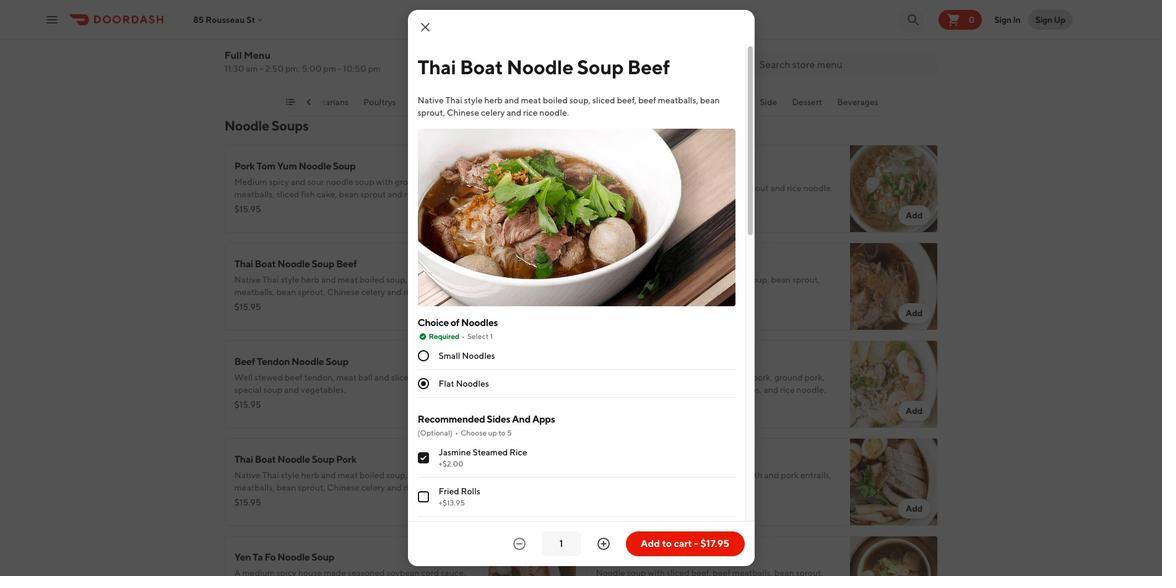 Task type: locate. For each thing, give the bounding box(es) containing it.
side button
[[760, 96, 777, 116]]

$15.95 up yen
[[234, 498, 261, 508]]

herb inside native thai style herb and meat boiled soup, sliced beef, beef meatballs, bean sprout, chinese celery and rice noodle.
[[484, 95, 503, 105]]

4 $15.95 from the top
[[234, 498, 261, 508]]

0 button
[[939, 10, 982, 29]]

style inside thai boat noodle soup beef native thai style herb and meat boiled soup, sliced beef, beef meatballs, bean sprout, chinese celery and rice noodle. $15.95
[[281, 275, 299, 285]]

1 horizontal spatial beef,
[[617, 95, 637, 105]]

add for beef tendon noodle soup
[[544, 406, 561, 416]]

0 vertical spatial cake,
[[317, 189, 337, 199]]

full menu 11:30 am - 2:50 pm; 5:00 pm - 10:50 pm
[[224, 50, 381, 74]]

0 vertical spatial noodle soups
[[691, 97, 745, 107]]

2 vertical spatial boat
[[255, 454, 276, 466]]

rice
[[523, 108, 538, 118], [787, 183, 802, 193], [404, 189, 419, 199], [403, 287, 418, 297], [672, 287, 687, 297], [780, 385, 795, 395], [625, 471, 640, 480], [403, 483, 418, 493]]

stewed
[[254, 26, 283, 36], [254, 373, 283, 383]]

rice inside square rice noodle soup - kuay jub square rice noodle in thai traditional broth and pork entrails, crispy pork belly and half boiled egg
[[629, 454, 648, 466]]

1 vertical spatial native
[[234, 275, 261, 285]]

ground inside the a combination noodle soup with sliced pork, ground pork, sliced fish cake, fish ball, calamari, shrimps, and rice noodle.
[[774, 373, 803, 383]]

2 vertical spatial native
[[234, 471, 261, 480]]

a left la at the top of page
[[291, 9, 298, 21]]

ground
[[596, 183, 626, 193]]

meat inside thai boat noodle soup pork native thai style herb and meat boiled soup, sliced pork, pork meatballs, bean sprout, chinese celery and rice noodle. $15.95
[[338, 471, 358, 480]]

2 $15.95 from the top
[[234, 302, 261, 312]]

style inside native thai style herb and meat boiled soup, sliced beef, beef meatballs, bean sprout, chinese celery and rice noodle.
[[464, 95, 483, 105]]

sliced inside thai boat noodle soup pork native thai style herb and meat boiled soup, sliced pork, pork meatballs, bean sprout, chinese celery and rice noodle. $15.95
[[409, 471, 432, 480]]

soup down tendon
[[263, 385, 282, 395]]

beverages
[[837, 97, 878, 107]]

0 horizontal spatial of
[[451, 317, 459, 329]]

dish inside 'button'
[[551, 97, 568, 107]]

soup inside pork tom yum noodle soup medium spicy and sour noodle soup with ground pork, pork meatballs, sliced fish cake, bean sprout and rice noodle. $15.95
[[355, 177, 374, 187]]

up
[[1054, 15, 1066, 24]]

2 horizontal spatial dish
[[551, 97, 568, 107]]

native inside thai boat noodle soup beef native thai style herb and meat boiled soup, sliced beef, beef meatballs, bean sprout, chinese celery and rice noodle. $15.95
[[234, 275, 261, 285]]

1 horizontal spatial pm
[[368, 64, 381, 74]]

beef for beef dish
[[463, 97, 482, 107]]

rice
[[636, 97, 654, 107], [510, 448, 527, 458], [629, 454, 648, 466]]

soup, for thai boat noodle soup beef
[[386, 275, 407, 285]]

boat inside dialog
[[460, 55, 503, 79]]

noodle. inside thai boat noodle soup beef native thai style herb and meat boiled soup, sliced beef, beef meatballs, bean sprout, chinese celery and rice noodle. $15.95
[[420, 287, 449, 297]]

2 dish from the left
[[484, 97, 501, 107]]

1 vertical spatial square
[[596, 471, 624, 480]]

beef,
[[617, 95, 637, 105], [434, 275, 453, 285]]

meat inside thai boat noodle soup beef native thai style herb and meat boiled soup, sliced beef, beef meatballs, bean sprout, chinese celery and rice noodle. $15.95
[[338, 275, 358, 285]]

0 horizontal spatial special
[[234, 385, 262, 395]]

soup inside beef tendon noodle soup well stewed beef tendon, meat ball and sliced beef in house special soup and vegetables. $15.95
[[326, 356, 348, 368]]

fish down combination
[[621, 385, 635, 395]]

beef inside thai boat noodle soup beef dialog
[[627, 55, 670, 79]]

2 vertical spatial noodles
[[456, 379, 489, 389]]

house right 'duck'
[[667, 275, 691, 285]]

0 vertical spatial noodle
[[326, 177, 354, 187]]

1 horizontal spatial to
[[662, 538, 672, 550]]

pm;
[[285, 64, 300, 74]]

stewed up mustard,
[[254, 26, 283, 36]]

2 vertical spatial style
[[281, 471, 299, 480]]

•
[[462, 332, 465, 341], [455, 429, 458, 438]]

soups left side
[[721, 97, 745, 107]]

house inside the duck noodle soup five spice duck in house special boiled soup, bean sprout, chinese celery and rice noodle. $16.95
[[667, 275, 691, 285]]

in
[[318, 26, 325, 36], [658, 275, 665, 285], [435, 373, 443, 383], [671, 471, 678, 480]]

sign up
[[1035, 15, 1066, 24]]

1 vertical spatial cake,
[[636, 385, 657, 395]]

stewed
[[234, 9, 267, 21]]

pork, inside pork tom yum noodle soup medium spicy and sour noodle soup with ground pork, pork meatballs, sliced fish cake, bean sprout and rice noodle. $15.95
[[425, 177, 445, 187]]

0 horizontal spatial sprout
[[361, 189, 386, 199]]

with inside stewed pork a la carte well stewed pork leg in five spices soup, served with sides of green mustard, chinese broccoli, chili and vinegar sauce. $20.95
[[420, 26, 437, 36]]

1 stewed from the top
[[254, 26, 283, 36]]

1 $15.95 from the top
[[234, 204, 261, 214]]

beef inside native thai style herb and meat boiled soup, sliced beef, beef meatballs, bean sprout, chinese celery and rice noodle.
[[638, 95, 656, 105]]

0 vertical spatial herb
[[484, 95, 503, 105]]

0 horizontal spatial noodle soups
[[224, 118, 309, 134]]

0 vertical spatial soups
[[721, 97, 745, 107]]

kuay
[[714, 454, 736, 466]]

decrease quantity by 1 image
[[512, 537, 527, 552]]

noodle
[[326, 177, 354, 187], [642, 471, 669, 480]]

0 vertical spatial square
[[596, 454, 627, 466]]

five
[[596, 275, 613, 285]]

fish left ball,
[[659, 385, 673, 395]]

soup, for thai boat noodle soup pork
[[386, 471, 407, 480]]

0 horizontal spatial dish
[[431, 97, 448, 107]]

add for pork tom yum noodle soup
[[544, 211, 561, 220]]

$15.95 for thai boat noodle soup pork
[[234, 498, 261, 508]]

pm right 5:00
[[323, 64, 336, 74]]

sliced inside thai boat noodle soup beef native thai style herb and meat boiled soup, sliced beef, beef meatballs, bean sprout, chinese celery and rice noodle. $15.95
[[409, 275, 432, 285]]

rice up belly
[[629, 454, 648, 466]]

0 vertical spatial well
[[234, 26, 253, 36]]

dish right seafood
[[551, 97, 568, 107]]

soup
[[355, 177, 374, 187], [688, 373, 708, 383], [263, 385, 282, 395]]

1 vertical spatial boat
[[255, 258, 276, 270]]

$15.95 down tendon
[[234, 400, 261, 410]]

1 horizontal spatial with
[[420, 26, 437, 36]]

1 sign from the left
[[995, 15, 1012, 24]]

soup
[[577, 55, 624, 79], [333, 160, 356, 172], [668, 167, 691, 178], [312, 258, 334, 270], [655, 258, 678, 270], [326, 356, 348, 368], [312, 454, 334, 466], [684, 454, 707, 466], [312, 552, 334, 563], [711, 552, 734, 563]]

beef dish
[[463, 97, 501, 107]]

- left 10:50
[[338, 64, 342, 74]]

0 vertical spatial stewed
[[254, 26, 283, 36]]

beef right the style
[[638, 95, 656, 105]]

a inside the a combination noodle soup with sliced pork, ground pork, sliced fish cake, fish ball, calamari, shrimps, and rice noodle.
[[596, 373, 602, 383]]

1 vertical spatial of
[[451, 317, 459, 329]]

soup up calamari,
[[688, 373, 708, 383]]

sign inside 'link'
[[1035, 15, 1052, 24]]

noodles
[[461, 317, 498, 329], [462, 351, 495, 361], [456, 379, 489, 389]]

2 vertical spatial soup
[[263, 385, 282, 395]]

with
[[420, 26, 437, 36], [376, 177, 393, 187], [709, 373, 726, 383]]

boat inside thai boat noodle soup pork native thai style herb and meat boiled soup, sliced pork, pork meatballs, bean sprout, chinese celery and rice noodle. $15.95
[[255, 454, 276, 466]]

add
[[544, 59, 561, 69], [544, 211, 561, 220], [906, 211, 923, 220], [906, 308, 923, 318], [544, 406, 561, 416], [906, 406, 923, 416], [906, 504, 923, 514], [641, 538, 660, 550]]

0 horizontal spatial soup
[[263, 385, 282, 395]]

noodle
[[507, 55, 573, 79], [691, 97, 720, 107], [224, 118, 269, 134], [299, 160, 331, 172], [634, 167, 667, 178], [277, 258, 310, 270], [621, 258, 653, 270], [291, 356, 324, 368], [657, 373, 687, 383], [277, 454, 310, 466], [650, 454, 682, 466], [277, 552, 310, 563], [677, 552, 710, 563]]

sign for sign up
[[1035, 15, 1052, 24]]

3 dish from the left
[[551, 97, 568, 107]]

1 vertical spatial herb
[[301, 275, 319, 285]]

noodle. inside the duck noodle soup five spice duck in house special boiled soup, bean sprout, chinese celery and rice noodle. $16.95
[[689, 287, 718, 297]]

noodle up belly
[[642, 471, 669, 480]]

0 vertical spatial beef,
[[617, 95, 637, 105]]

0 vertical spatial ground
[[395, 177, 423, 187]]

sliced inside chicken noodle soup ground chicken, sliced chicken, bean sprout and rice noodle. $13.95
[[663, 183, 686, 193]]

1 horizontal spatial chicken,
[[687, 183, 720, 193]]

1 vertical spatial beef,
[[434, 275, 453, 285]]

beef inside beef tendon noodle soup well stewed beef tendon, meat ball and sliced beef in house special soup and vegetables. $15.95
[[234, 356, 255, 368]]

stewed pork a la carte well stewed pork leg in five spices soup, served with sides of green mustard, chinese broccoli, chili and vinegar sauce. $20.95
[[234, 9, 469, 63]]

add button for beef tendon noodle soup
[[537, 401, 569, 421]]

1 horizontal spatial special
[[693, 275, 720, 285]]

in up half
[[671, 471, 678, 480]]

soup, inside native thai style herb and meat boiled soup, sliced beef, beef meatballs, bean sprout, chinese celery and rice noodle.
[[569, 95, 591, 105]]

0 vertical spatial special
[[693, 275, 720, 285]]

add button for duck noodle soup
[[898, 303, 930, 323]]

1 vertical spatial house
[[444, 373, 468, 383]]

1 vertical spatial to
[[662, 538, 672, 550]]

soups down scroll menu navigation left icon
[[272, 118, 309, 134]]

broccoli,
[[329, 38, 363, 48]]

style
[[464, 95, 483, 105], [281, 275, 299, 285], [281, 471, 299, 480]]

scroll menu navigation left image
[[304, 97, 314, 107]]

sprout, inside native thai style herb and meat boiled soup, sliced beef, beef meatballs, bean sprout, chinese celery and rice noodle.
[[418, 108, 445, 118]]

1 vertical spatial style
[[281, 275, 299, 285]]

2 stewed from the top
[[254, 373, 283, 383]]

meatballs, inside thai boat noodle soup pork native thai style herb and meat boiled soup, sliced pork, pork meatballs, bean sprout, chinese celery and rice noodle. $15.95
[[234, 483, 275, 493]]

rice inside chicken noodle soup ground chicken, sliced chicken, bean sprout and rice noodle. $13.95
[[787, 183, 802, 193]]

noodle right sour
[[326, 177, 354, 187]]

egg
[[721, 483, 736, 493]]

stewed down tendon
[[254, 373, 283, 383]]

st
[[247, 15, 255, 24]]

rice left 'plate'
[[636, 97, 654, 107]]

to left 5
[[499, 429, 506, 438]]

1 horizontal spatial cake,
[[636, 385, 657, 395]]

1 well from the top
[[234, 26, 253, 36]]

1 horizontal spatial house
[[667, 275, 691, 285]]

add button for stewed pork a la carte
[[537, 54, 569, 74]]

$15.95 inside thai boat noodle soup pork native thai style herb and meat boiled soup, sliced pork, pork meatballs, bean sprout, chinese celery and rice noodle. $15.95
[[234, 498, 261, 508]]

• inside choice of noodles group
[[462, 332, 465, 341]]

to up beef and meatball noodle soup
[[662, 538, 672, 550]]

green
[[234, 38, 257, 48]]

fish down sour
[[301, 189, 315, 199]]

sauce.
[[430, 38, 455, 48]]

1 horizontal spatial dish
[[484, 97, 501, 107]]

fish inside pork tom yum noodle soup medium spicy and sour noodle soup with ground pork, pork meatballs, sliced fish cake, bean sprout and rice noodle. $15.95
[[301, 189, 315, 199]]

1 horizontal spatial soup
[[355, 177, 374, 187]]

chicken,
[[628, 183, 661, 193], [687, 183, 720, 193]]

0 vertical spatial with
[[420, 26, 437, 36]]

1 vertical spatial a
[[596, 373, 602, 383]]

meatballs, inside native thai style herb and meat boiled soup, sliced beef, beef meatballs, bean sprout, chinese celery and rice noodle.
[[658, 95, 698, 105]]

in right "flat noodles" radio
[[435, 373, 443, 383]]

1 vertical spatial soup
[[688, 373, 708, 383]]

1 vertical spatial •
[[455, 429, 458, 438]]

rice inside native thai style herb and meat boiled soup, sliced beef, beef meatballs, bean sprout, chinese celery and rice noodle.
[[523, 108, 538, 118]]

$15.95 for pork tom yum noodle soup
[[234, 204, 261, 214]]

duck noodle soup image
[[850, 243, 938, 331]]

half
[[678, 483, 693, 493]]

rice inside pork tom yum noodle soup medium spicy and sour noodle soup with ground pork, pork meatballs, sliced fish cake, bean sprout and rice noodle. $15.95
[[404, 189, 419, 199]]

noodle inside pork tom yum noodle soup medium spicy and sour noodle soup with ground pork, pork meatballs, sliced fish cake, bean sprout and rice noodle. $15.95
[[299, 160, 331, 172]]

special down tendon
[[234, 385, 262, 395]]

leg
[[304, 26, 316, 36]]

meatballs,
[[658, 95, 698, 105], [234, 189, 275, 199], [234, 287, 275, 297], [234, 483, 275, 493]]

0 vertical spatial native
[[418, 95, 444, 105]]

a left combination
[[596, 373, 602, 383]]

$15.95 up tendon
[[234, 302, 261, 312]]

and inside chicken noodle soup ground chicken, sliced chicken, bean sprout and rice noodle. $13.95
[[770, 183, 785, 193]]

soup inside the duck noodle soup five spice duck in house special boiled soup, bean sprout, chinese celery and rice noodle. $16.95
[[655, 258, 678, 270]]

sign left in
[[995, 15, 1012, 24]]

add to cart - $17.95
[[641, 538, 730, 550]]

None checkbox
[[418, 453, 429, 464], [418, 492, 429, 503], [418, 453, 429, 464], [418, 492, 429, 503]]

noodle.
[[539, 108, 569, 118], [803, 183, 833, 193], [421, 189, 450, 199], [420, 287, 449, 297], [689, 287, 718, 297], [797, 385, 826, 395], [420, 483, 449, 493]]

beef for beef and meatball noodle soup
[[596, 552, 617, 563]]

pork inside pork tom yum noodle soup medium spicy and sour noodle soup with ground pork, pork meatballs, sliced fish cake, bean sprout and rice noodle. $15.95
[[234, 160, 255, 172]]

0 horizontal spatial pm
[[323, 64, 336, 74]]

• down choice of noodles
[[462, 332, 465, 341]]

0 horizontal spatial chicken,
[[628, 183, 661, 193]]

dish
[[431, 97, 448, 107], [484, 97, 501, 107], [551, 97, 568, 107]]

apps
[[532, 414, 555, 426]]

noodle inside dialog
[[507, 55, 573, 79]]

style inside thai boat noodle soup pork native thai style herb and meat boiled soup, sliced pork, pork meatballs, bean sprout, chinese celery and rice noodle. $15.95
[[281, 471, 299, 480]]

noodle. inside pork tom yum noodle soup medium spicy and sour noodle soup with ground pork, pork meatballs, sliced fish cake, bean sprout and rice noodle. $15.95
[[421, 189, 450, 199]]

noodle soups left side
[[691, 97, 745, 107]]

traditional
[[698, 471, 739, 480]]

soup right sour
[[355, 177, 374, 187]]

- right cart
[[694, 538, 698, 550]]

0 vertical spatial style
[[464, 95, 483, 105]]

style for beef
[[281, 275, 299, 285]]

Flat Noodles radio
[[418, 378, 429, 390]]

sprout inside chicken noodle soup ground chicken, sliced chicken, bean sprout and rice noodle. $13.95
[[743, 183, 769, 193]]

pork
[[269, 9, 290, 21], [411, 97, 429, 107], [234, 160, 255, 172], [336, 454, 356, 466]]

pm right 10:50
[[368, 64, 381, 74]]

celery inside native thai style herb and meat boiled soup, sliced beef, beef meatballs, bean sprout, chinese celery and rice noodle.
[[481, 108, 505, 118]]

0 horizontal spatial to
[[499, 429, 506, 438]]

chinese inside thai boat noodle soup pork native thai style herb and meat boiled soup, sliced pork, pork meatballs, bean sprout, chinese celery and rice noodle. $15.95
[[327, 483, 359, 493]]

0 horizontal spatial ground
[[395, 177, 423, 187]]

cake, down combination
[[636, 385, 657, 395]]

rice inside button
[[636, 97, 654, 107]]

sliced inside beef tendon noodle soup well stewed beef tendon, meat ball and sliced beef in house special soup and vegetables. $15.95
[[391, 373, 414, 383]]

0 horizontal spatial with
[[376, 177, 393, 187]]

sign in link
[[987, 7, 1028, 32]]

rice down 5
[[510, 448, 527, 458]]

1 dish from the left
[[431, 97, 448, 107]]

cake, inside pork tom yum noodle soup medium spicy and sour noodle soup with ground pork, pork meatballs, sliced fish cake, bean sprout and rice noodle. $15.95
[[317, 189, 337, 199]]

ground inside pork tom yum noodle soup medium spicy and sour noodle soup with ground pork, pork meatballs, sliced fish cake, bean sprout and rice noodle. $15.95
[[395, 177, 423, 187]]

dish left seafood
[[484, 97, 501, 107]]

special right 'duck'
[[693, 275, 720, 285]]

small noodles
[[439, 351, 495, 361]]

native thai style herb and meat boiled soup, sliced beef, beef meatballs, bean sprout, chinese celery and rice noodle.
[[418, 95, 720, 118]]

1 vertical spatial noodles
[[462, 351, 495, 361]]

- right the am
[[260, 64, 263, 74]]

square rice noodle soup - kuay jub image
[[850, 438, 938, 526]]

0 vertical spatial soup
[[355, 177, 374, 187]]

noodles up select
[[461, 317, 498, 329]]

0 vertical spatial •
[[462, 332, 465, 341]]

bean inside thai boat noodle soup pork native thai style herb and meat boiled soup, sliced pork, pork meatballs, bean sprout, chinese celery and rice noodle. $15.95
[[276, 483, 296, 493]]

$15.95
[[234, 204, 261, 214], [234, 302, 261, 312], [234, 400, 261, 410], [234, 498, 261, 508]]

1 horizontal spatial a
[[596, 373, 602, 383]]

1 vertical spatial stewed
[[254, 373, 283, 383]]

chinese inside the duck noodle soup five spice duck in house special boiled soup, bean sprout, chinese celery and rice noodle. $16.95
[[596, 287, 628, 297]]

(optional)
[[418, 429, 453, 438]]

0 horizontal spatial cake,
[[317, 189, 337, 199]]

0 vertical spatial boat
[[460, 55, 503, 79]]

of right sides at the left top of the page
[[461, 26, 469, 36]]

0 horizontal spatial noodle
[[326, 177, 354, 187]]

and
[[383, 38, 398, 48], [504, 95, 519, 105], [507, 108, 521, 118], [291, 177, 306, 187], [770, 183, 785, 193], [388, 189, 403, 199], [321, 275, 336, 285], [387, 287, 402, 297], [656, 287, 671, 297], [374, 373, 389, 383], [284, 385, 299, 395], [764, 385, 779, 395], [321, 471, 336, 480], [764, 471, 779, 480], [387, 483, 402, 493], [661, 483, 676, 493], [618, 552, 635, 563]]

5:00
[[302, 64, 322, 74]]

noodles right flat
[[456, 379, 489, 389]]

noodle soups up tom
[[224, 118, 309, 134]]

2 horizontal spatial with
[[709, 373, 726, 383]]

jasmine
[[439, 448, 471, 458]]

1 vertical spatial noodle
[[642, 471, 669, 480]]

0 horizontal spatial house
[[444, 373, 468, 383]]

• down recommended
[[455, 429, 458, 438]]

dish left beef dish
[[431, 97, 448, 107]]

1 horizontal spatial •
[[462, 332, 465, 341]]

sign
[[995, 15, 1012, 24], [1035, 15, 1052, 24]]

seafood
[[516, 97, 549, 107]]

side
[[760, 97, 777, 107]]

noodles down select
[[462, 351, 495, 361]]

thai
[[418, 55, 456, 79], [446, 95, 462, 105], [583, 97, 600, 107], [234, 258, 253, 270], [262, 275, 279, 285], [234, 454, 253, 466], [262, 471, 279, 480], [680, 471, 697, 480]]

soup, inside stewed pork a la carte well stewed pork leg in five spices soup, served with sides of green mustard, chinese broccoli, chili and vinegar sauce. $20.95
[[369, 26, 390, 36]]

0 horizontal spatial a
[[291, 9, 298, 21]]

1 horizontal spatial noodle
[[642, 471, 669, 480]]

sign left up
[[1035, 15, 1052, 24]]

cake, down sour
[[317, 189, 337, 199]]

0 vertical spatial to
[[499, 429, 506, 438]]

pork
[[285, 26, 303, 36], [447, 177, 465, 187], [455, 471, 473, 480], [781, 471, 799, 480], [621, 483, 639, 493]]

2 pm from the left
[[368, 64, 381, 74]]

3 $15.95 from the top
[[234, 400, 261, 410]]

Current quantity is 1 number field
[[549, 537, 574, 551]]

2 vertical spatial herb
[[301, 471, 319, 480]]

1 horizontal spatial sprout
[[743, 183, 769, 193]]

chinese
[[295, 38, 328, 48], [447, 108, 479, 118], [327, 287, 359, 297], [596, 287, 628, 297], [327, 483, 359, 493]]

thai boat noodle soup beef image
[[488, 243, 576, 331]]

house down small
[[444, 373, 468, 383]]

10:50
[[343, 64, 366, 74]]

0 horizontal spatial soups
[[272, 118, 309, 134]]

0 horizontal spatial fish
[[301, 189, 315, 199]]

boiled inside native thai style herb and meat boiled soup, sliced beef, beef meatballs, bean sprout, chinese celery and rice noodle.
[[543, 95, 568, 105]]

- left the kuay
[[709, 454, 713, 466]]

celery
[[481, 108, 505, 118], [361, 287, 385, 297], [630, 287, 654, 297], [361, 483, 385, 493]]

boiled
[[543, 95, 568, 105], [360, 275, 384, 285], [722, 275, 746, 285], [360, 471, 384, 480], [694, 483, 719, 493]]

well
[[234, 26, 253, 36], [234, 373, 253, 383]]

1 vertical spatial special
[[234, 385, 262, 395]]

0 vertical spatial a
[[291, 9, 298, 21]]

choice of noodles group
[[418, 317, 735, 398]]

noodle inside beef tendon noodle soup well stewed beef tendon, meat ball and sliced beef in house special soup and vegetables. $15.95
[[291, 356, 324, 368]]

2 well from the top
[[234, 373, 253, 383]]

and
[[512, 414, 531, 426]]

of up required
[[451, 317, 459, 329]]

noodle inside chicken noodle soup ground chicken, sliced chicken, bean sprout and rice noodle. $13.95
[[634, 167, 667, 178]]

0 horizontal spatial •
[[455, 429, 458, 438]]

5
[[507, 429, 512, 438]]

soups
[[721, 97, 745, 107], [272, 118, 309, 134]]

1 horizontal spatial noodle soups
[[691, 97, 745, 107]]

1 horizontal spatial of
[[461, 26, 469, 36]]

85 rousseau st
[[193, 15, 255, 24]]

noodle soups
[[691, 97, 745, 107], [224, 118, 309, 134]]

with inside the a combination noodle soup with sliced pork, ground pork, sliced fish cake, fish ball, calamari, shrimps, and rice noodle.
[[709, 373, 726, 383]]

0 vertical spatial of
[[461, 26, 469, 36]]

combination noodle soup image
[[850, 341, 938, 428]]

- inside square rice noodle soup - kuay jub square rice noodle in thai traditional broth and pork entrails, crispy pork belly and half boiled egg
[[709, 454, 713, 466]]

noodle inside pork tom yum noodle soup medium spicy and sour noodle soup with ground pork, pork meatballs, sliced fish cake, bean sprout and rice noodle. $15.95
[[326, 177, 354, 187]]

0 horizontal spatial beef,
[[434, 275, 453, 285]]

$15.95 inside pork tom yum noodle soup medium spicy and sour noodle soup with ground pork, pork meatballs, sliced fish cake, bean sprout and rice noodle. $15.95
[[234, 204, 261, 214]]

herb for pork
[[301, 471, 319, 480]]

sprout inside pork tom yum noodle soup medium spicy and sour noodle soup with ground pork, pork meatballs, sliced fish cake, bean sprout and rice noodle. $15.95
[[361, 189, 386, 199]]

0 vertical spatial house
[[667, 275, 691, 285]]

square
[[596, 454, 627, 466], [596, 471, 624, 480]]

2 sign from the left
[[1035, 15, 1052, 24]]

well inside stewed pork a la carte well stewed pork leg in five spices soup, served with sides of green mustard, chinese broccoli, chili and vinegar sauce. $20.95
[[234, 26, 253, 36]]

Small Noodles radio
[[418, 351, 429, 362]]

in inside stewed pork a la carte well stewed pork leg in five spices soup, served with sides of green mustard, chinese broccoli, chili and vinegar sauce. $20.95
[[318, 26, 325, 36]]

1 horizontal spatial sign
[[1035, 15, 1052, 24]]

in right leg
[[318, 26, 325, 36]]

pork inside thai boat noodle soup pork native thai style herb and meat boiled soup, sliced pork, pork meatballs, bean sprout, chinese celery and rice noodle. $15.95
[[336, 454, 356, 466]]

2 vertical spatial with
[[709, 373, 726, 383]]

1 horizontal spatial ground
[[774, 373, 803, 383]]

1 vertical spatial ground
[[774, 373, 803, 383]]

chili
[[365, 38, 381, 48]]

beef up choice of noodles
[[455, 275, 473, 285]]

85
[[193, 15, 204, 24]]

$15.95 down medium
[[234, 204, 261, 214]]

duck
[[596, 258, 619, 270]]

pork inside thai boat noodle soup pork native thai style herb and meat boiled soup, sliced pork, pork meatballs, bean sprout, chinese celery and rice noodle. $15.95
[[455, 471, 473, 480]]

add button for chicken noodle soup
[[898, 206, 930, 225]]

meatballs, inside pork tom yum noodle soup medium spicy and sour noodle soup with ground pork, pork meatballs, sliced fish cake, bean sprout and rice noodle. $15.95
[[234, 189, 275, 199]]

in right 'duck'
[[658, 275, 665, 285]]

2 horizontal spatial soup
[[688, 373, 708, 383]]

$15.95 inside thai boat noodle soup beef native thai style herb and meat boiled soup, sliced beef, beef meatballs, bean sprout, chinese celery and rice noodle. $15.95
[[234, 302, 261, 312]]

of inside group
[[451, 317, 459, 329]]

2 chicken, from the left
[[687, 183, 720, 193]]

1 vertical spatial with
[[376, 177, 393, 187]]

1 vertical spatial well
[[234, 373, 253, 383]]

0 horizontal spatial sign
[[995, 15, 1012, 24]]

native inside thai boat noodle soup pork native thai style herb and meat boiled soup, sliced pork, pork meatballs, bean sprout, chinese celery and rice noodle. $15.95
[[234, 471, 261, 480]]

style for pork
[[281, 471, 299, 480]]

chinese inside stewed pork a la carte well stewed pork leg in five spices soup, served with sides of green mustard, chinese broccoli, chili and vinegar sauce. $20.95
[[295, 38, 328, 48]]

pork tom yum noodle soup image
[[488, 145, 576, 233]]



Task type: vqa. For each thing, say whether or not it's contained in the screenshot.
Seafood Dish button
yes



Task type: describe. For each thing, give the bounding box(es) containing it.
noodles for flat noodles
[[456, 379, 489, 389]]

thai boat noodle soup pork image
[[488, 438, 576, 526]]

beef, inside thai boat noodle soup beef native thai style herb and meat boiled soup, sliced beef, beef meatballs, bean sprout, chinese celery and rice noodle. $15.95
[[434, 275, 453, 285]]

combination
[[604, 373, 656, 383]]

beverages button
[[837, 96, 878, 116]]

open menu image
[[45, 12, 59, 27]]

add for stewed pork a la carte
[[544, 59, 561, 69]]

boiled inside the duck noodle soup five spice duck in house special boiled soup, bean sprout, chinese celery and rice noodle. $16.95
[[722, 275, 746, 285]]

add button for square rice noodle soup - kuay jub
[[898, 499, 930, 519]]

1 horizontal spatial soups
[[721, 97, 745, 107]]

thai boat noodle soup beef dialog
[[408, 10, 754, 576]]

boiled inside square rice noodle soup - kuay jub square rice noodle in thai traditional broth and pork entrails, crispy pork belly and half boiled egg
[[694, 483, 719, 493]]

broth
[[741, 471, 763, 480]]

noodles for small noodles
[[462, 351, 495, 361]]

celery inside thai boat noodle soup beef native thai style herb and meat boiled soup, sliced beef, beef meatballs, bean sprout, chinese celery and rice noodle. $15.95
[[361, 287, 385, 297]]

crispy
[[596, 483, 619, 493]]

2 square from the top
[[596, 471, 624, 480]]

beef and meatball noodle soup image
[[850, 536, 938, 576]]

soup inside chicken noodle soup ground chicken, sliced chicken, bean sprout and rice noodle. $13.95
[[668, 167, 691, 178]]

chinese for carte
[[295, 38, 328, 48]]

stewed pork a la carte image
[[488, 0, 576, 82]]

$16.95
[[596, 302, 622, 312]]

noodle inside the duck noodle soup five spice duck in house special boiled soup, bean sprout, chinese celery and rice noodle. $16.95
[[621, 258, 653, 270]]

chinese for beef
[[327, 287, 359, 297]]

$15.95 for thai boat noodle soup beef
[[234, 302, 261, 312]]

dish for seafood dish
[[551, 97, 568, 107]]

chicken noodle soup image
[[850, 145, 938, 233]]

meat inside beef tendon noodle soup well stewed beef tendon, meat ball and sliced beef in house special soup and vegetables. $15.95
[[337, 373, 357, 383]]

noodle. inside native thai style herb and meat boiled soup, sliced beef, beef meatballs, bean sprout, chinese celery and rice noodle.
[[539, 108, 569, 118]]

rice plate
[[636, 97, 676, 107]]

fried
[[439, 487, 459, 497]]

seafood dish button
[[516, 96, 568, 116]]

thai style
[[583, 97, 622, 107]]

in
[[1013, 15, 1021, 24]]

1 square from the top
[[596, 454, 627, 466]]

house inside beef tendon noodle soup well stewed beef tendon, meat ball and sliced beef in house special soup and vegetables. $15.95
[[444, 373, 468, 383]]

pork inside stewed pork a la carte well stewed pork leg in five spices soup, served with sides of green mustard, chinese broccoli, chili and vinegar sauce. $20.95
[[285, 26, 303, 36]]

vegetarians button
[[301, 96, 348, 116]]

85 rousseau st button
[[193, 15, 265, 24]]

boat for thai boat noodle soup beef native thai style herb and meat boiled soup, sliced beef, beef meatballs, bean sprout, chinese celery and rice noodle. $15.95
[[255, 258, 276, 270]]

yum
[[277, 160, 297, 172]]

soup inside the a combination noodle soup with sliced pork, ground pork, sliced fish cake, fish ball, calamari, shrimps, and rice noodle.
[[688, 373, 708, 383]]

sliced inside native thai style herb and meat boiled soup, sliced beef, beef meatballs, bean sprout, chinese celery and rice noodle.
[[592, 95, 615, 105]]

sign for sign in
[[995, 15, 1012, 24]]

• select 1
[[462, 332, 493, 341]]

bean inside chicken noodle soup ground chicken, sliced chicken, bean sprout and rice noodle. $13.95
[[722, 183, 742, 193]]

native for thai boat noodle soup beef
[[234, 275, 261, 285]]

chinese for pork
[[327, 483, 359, 493]]

• inside recommended sides and apps (optional) • choose up to 5
[[455, 429, 458, 438]]

noodle for noodle
[[326, 177, 354, 187]]

rice inside thai boat noodle soup beef native thai style herb and meat boiled soup, sliced beef, beef meatballs, bean sprout, chinese celery and rice noodle. $15.95
[[403, 287, 418, 297]]

beef inside thai boat noodle soup beef native thai style herb and meat boiled soup, sliced beef, beef meatballs, bean sprout, chinese celery and rice noodle. $15.95
[[336, 258, 357, 270]]

calamari,
[[692, 385, 728, 395]]

dish for beef dish
[[484, 97, 501, 107]]

yen ta fo noodle soup
[[234, 552, 334, 563]]

full
[[224, 50, 242, 61]]

1 pm from the left
[[323, 64, 336, 74]]

sides
[[487, 414, 510, 426]]

soup, for stewed pork a la carte
[[369, 26, 390, 36]]

soup inside dialog
[[577, 55, 624, 79]]

style
[[602, 97, 622, 107]]

recommended sides and apps group
[[418, 413, 735, 576]]

1 chicken, from the left
[[628, 183, 661, 193]]

rolls
[[461, 487, 480, 497]]

medium
[[234, 177, 267, 187]]

rice inside thai boat noodle soup pork native thai style herb and meat boiled soup, sliced pork, pork meatballs, bean sprout, chinese celery and rice noodle. $15.95
[[403, 483, 418, 493]]

+$2.00
[[439, 460, 463, 469]]

chinese inside native thai style herb and meat boiled soup, sliced beef, beef meatballs, bean sprout, chinese celery and rice noodle.
[[447, 108, 479, 118]]

ball
[[358, 373, 373, 383]]

served
[[392, 26, 419, 36]]

spices
[[343, 26, 367, 36]]

beef inside thai boat noodle soup beef native thai style herb and meat boiled soup, sliced beef, beef meatballs, bean sprout, chinese celery and rice noodle. $15.95
[[455, 275, 473, 285]]

beef down tendon
[[285, 373, 303, 383]]

la
[[300, 9, 311, 21]]

thai inside native thai style herb and meat boiled soup, sliced beef, beef meatballs, bean sprout, chinese celery and rice noodle.
[[446, 95, 462, 105]]

rice plate button
[[636, 96, 676, 116]]

sign up link
[[1028, 10, 1073, 29]]

pork dish button
[[411, 96, 448, 116]]

steamed
[[473, 448, 508, 458]]

small
[[439, 351, 460, 361]]

jasmine steamed rice +$2.00
[[439, 448, 527, 469]]

sides
[[439, 26, 459, 36]]

special inside the duck noodle soup five spice duck in house special boiled soup, bean sprout, chinese celery and rice noodle. $16.95
[[693, 275, 720, 285]]

0 vertical spatial noodles
[[461, 317, 498, 329]]

add for duck noodle soup
[[906, 308, 923, 318]]

dessert button
[[792, 96, 822, 116]]

well inside beef tendon noodle soup well stewed beef tendon, meat ball and sliced beef in house special soup and vegetables. $15.95
[[234, 373, 253, 383]]

tendon,
[[304, 373, 335, 383]]

duck noodle soup five spice duck in house special boiled soup, bean sprout, chinese celery and rice noodle. $16.95
[[596, 258, 820, 312]]

add to cart - $17.95 button
[[626, 532, 745, 557]]

beef and meatball noodle soup
[[596, 552, 734, 563]]

pork tom yum noodle soup medium spicy and sour noodle soup with ground pork, pork meatballs, sliced fish cake, bean sprout and rice noodle. $15.95
[[234, 160, 465, 214]]

bean inside the duck noodle soup five spice duck in house special boiled soup, bean sprout, chinese celery and rice noodle. $16.95
[[771, 275, 791, 285]]

beef tendon noodle soup image
[[488, 341, 576, 428]]

rice inside the duck noodle soup five spice duck in house special boiled soup, bean sprout, chinese celery and rice noodle. $16.95
[[672, 287, 687, 297]]

poultrys
[[363, 97, 396, 107]]

noodle. inside chicken noodle soup ground chicken, sliced chicken, bean sprout and rice noodle. $13.95
[[803, 183, 833, 193]]

vegetarians
[[301, 97, 348, 107]]

native for thai boat noodle soup pork
[[234, 471, 261, 480]]

bean inside pork tom yum noodle soup medium spicy and sour noodle soup with ground pork, pork meatballs, sliced fish cake, bean sprout and rice noodle. $15.95
[[339, 189, 359, 199]]

vegetables.
[[301, 385, 346, 395]]

dessert
[[792, 97, 822, 107]]

required
[[429, 332, 459, 341]]

thai boat noodle soup beef
[[418, 55, 670, 79]]

a combination noodle soup with sliced pork, ground pork, sliced fish cake, fish ball, calamari, shrimps, and rice noodle.
[[596, 373, 826, 395]]

noodle for soup
[[642, 471, 669, 480]]

boat for thai boat noodle soup pork native thai style herb and meat boiled soup, sliced pork, pork meatballs, bean sprout, chinese celery and rice noodle. $15.95
[[255, 454, 276, 466]]

of inside stewed pork a la carte well stewed pork leg in five spices soup, served with sides of green mustard, chinese broccoli, chili and vinegar sauce. $20.95
[[461, 26, 469, 36]]

$13.95
[[596, 198, 622, 208]]

and inside the duck noodle soup five spice duck in house special boiled soup, bean sprout, chinese celery and rice noodle. $16.95
[[656, 287, 671, 297]]

cake, inside the a combination noodle soup with sliced pork, ground pork, sliced fish cake, fish ball, calamari, shrimps, and rice noodle.
[[636, 385, 657, 395]]

dish for pork dish
[[431, 97, 448, 107]]

1 vertical spatial noodle soups
[[224, 118, 309, 134]]

stewed inside beef tendon noodle soup well stewed beef tendon, meat ball and sliced beef in house special soup and vegetables. $15.95
[[254, 373, 283, 383]]

bean inside native thai style herb and meat boiled soup, sliced beef, beef meatballs, bean sprout, chinese celery and rice noodle.
[[700, 95, 720, 105]]

boiled inside thai boat noodle soup beef native thai style herb and meat boiled soup, sliced beef, beef meatballs, bean sprout, chinese celery and rice noodle. $15.95
[[360, 275, 384, 285]]

add inside button
[[641, 538, 660, 550]]

1 horizontal spatial fish
[[621, 385, 635, 395]]

boat for thai boat noodle soup beef
[[460, 55, 503, 79]]

and inside stewed pork a la carte well stewed pork leg in five spices soup, served with sides of green mustard, chinese broccoli, chili and vinegar sauce. $20.95
[[383, 38, 398, 48]]

to inside button
[[662, 538, 672, 550]]

yen
[[234, 552, 251, 563]]

11:30
[[224, 64, 244, 74]]

celery inside the duck noodle soup five spice duck in house special boiled soup, bean sprout, chinese celery and rice noodle. $16.95
[[630, 287, 654, 297]]

with inside pork tom yum noodle soup medium spicy and sour noodle soup with ground pork, pork meatballs, sliced fish cake, bean sprout and rice noodle. $15.95
[[376, 177, 393, 187]]

noodle inside thai boat noodle soup beef native thai style herb and meat boiled soup, sliced beef, beef meatballs, bean sprout, chinese celery and rice noodle. $15.95
[[277, 258, 310, 270]]

menu
[[244, 50, 271, 61]]

add for chicken noodle soup
[[906, 211, 923, 220]]

bean inside thai boat noodle soup beef native thai style herb and meat boiled soup, sliced beef, beef meatballs, bean sprout, chinese celery and rice noodle. $15.95
[[276, 287, 296, 297]]

1 vertical spatial soups
[[272, 118, 309, 134]]

recommended
[[418, 414, 485, 426]]

noodle inside thai boat noodle soup pork native thai style herb and meat boiled soup, sliced pork, pork meatballs, bean sprout, chinese celery and rice noodle. $15.95
[[277, 454, 310, 466]]

pork inside button
[[411, 97, 429, 107]]

belly
[[640, 483, 659, 493]]

choice
[[418, 317, 449, 329]]

shrimps,
[[729, 385, 762, 395]]

sour
[[307, 177, 324, 187]]

rice inside the a combination noodle soup with sliced pork, ground pork, sliced fish cake, fish ball, calamari, shrimps, and rice noodle.
[[780, 385, 795, 395]]

five
[[327, 26, 341, 36]]

sign in
[[995, 15, 1021, 24]]

plate
[[656, 97, 676, 107]]

chicken
[[596, 167, 632, 178]]

Item Search search field
[[759, 58, 928, 72]]

recommended sides and apps (optional) • choose up to 5
[[418, 414, 555, 438]]

noodle. inside thai boat noodle soup pork native thai style herb and meat boiled soup, sliced pork, pork meatballs, bean sprout, chinese celery and rice noodle. $15.95
[[420, 483, 449, 493]]

add button for pork tom yum noodle soup
[[537, 206, 569, 225]]

yen ta fo noodle soup image
[[488, 536, 576, 576]]

tendon
[[257, 356, 290, 368]]

mustard,
[[259, 38, 293, 48]]

choose
[[461, 429, 487, 438]]

sprout, inside thai boat noodle soup pork native thai style herb and meat boiled soup, sliced pork, pork meatballs, bean sprout, chinese celery and rice noodle. $15.95
[[298, 483, 325, 493]]

beef for beef tendon noodle soup well stewed beef tendon, meat ball and sliced beef in house special soup and vegetables. $15.95
[[234, 356, 255, 368]]

rousseau
[[206, 15, 245, 24]]

$20.95
[[234, 53, 263, 63]]

$15.95 inside beef tendon noodle soup well stewed beef tendon, meat ball and sliced beef in house special soup and vegetables. $15.95
[[234, 400, 261, 410]]

chicken noodle soup ground chicken, sliced chicken, bean sprout and rice noodle. $13.95
[[596, 167, 833, 208]]

beef dish button
[[463, 96, 501, 116]]

noodle. inside the a combination noodle soup with sliced pork, ground pork, sliced fish cake, fish ball, calamari, shrimps, and rice noodle.
[[797, 385, 826, 395]]

close thai boat noodle soup beef image
[[418, 20, 432, 35]]

sprout, inside thai boat noodle soup beef native thai style herb and meat boiled soup, sliced beef, beef meatballs, bean sprout, chinese celery and rice noodle. $15.95
[[298, 287, 325, 297]]

in inside beef tendon noodle soup well stewed beef tendon, meat ball and sliced beef in house special soup and vegetables. $15.95
[[435, 373, 443, 383]]

jub
[[738, 454, 754, 466]]

soup inside beef tendon noodle soup well stewed beef tendon, meat ball and sliced beef in house special soup and vegetables. $15.95
[[263, 385, 282, 395]]

$17.95
[[700, 538, 730, 550]]

cart
[[674, 538, 692, 550]]

select
[[467, 332, 489, 341]]

herb for beef
[[301, 275, 319, 285]]

soup inside thai boat noodle soup beef native thai style herb and meat boiled soup, sliced beef, beef meatballs, bean sprout, chinese celery and rice noodle. $15.95
[[312, 258, 334, 270]]

native inside native thai style herb and meat boiled soup, sliced beef, beef meatballs, bean sprout, chinese celery and rice noodle.
[[418, 95, 444, 105]]

seafood dish
[[516, 97, 568, 107]]

pork, inside thai boat noodle soup pork native thai style herb and meat boiled soup, sliced pork, pork meatballs, bean sprout, chinese celery and rice noodle. $15.95
[[434, 471, 454, 480]]

thai style button
[[583, 96, 622, 116]]

2 horizontal spatial fish
[[659, 385, 673, 395]]

stewed inside stewed pork a la carte well stewed pork leg in five spices soup, served with sides of green mustard, chinese broccoli, chili and vinegar sauce. $20.95
[[254, 26, 283, 36]]

sprout, inside the duck noodle soup five spice duck in house special boiled soup, bean sprout, chinese celery and rice noodle. $16.95
[[792, 275, 820, 285]]

thai inside square rice noodle soup - kuay jub square rice noodle in thai traditional broth and pork entrails, crispy pork belly and half boiled egg
[[680, 471, 697, 480]]

+$13.95
[[439, 499, 465, 508]]

pork dish
[[411, 97, 448, 107]]

boiled inside thai boat noodle soup pork native thai style herb and meat boiled soup, sliced pork, pork meatballs, bean sprout, chinese celery and rice noodle. $15.95
[[360, 471, 384, 480]]

choice of noodles
[[418, 317, 498, 329]]

meatball
[[637, 552, 675, 563]]

beef tendon noodle soup well stewed beef tendon, meat ball and sliced beef in house special soup and vegetables. $15.95
[[234, 356, 468, 410]]

spicy
[[269, 177, 289, 187]]

thai boat noodle soup beef native thai style herb and meat boiled soup, sliced beef, beef meatballs, bean sprout, chinese celery and rice noodle. $15.95
[[234, 258, 473, 312]]

noodle inside the a combination noodle soup with sliced pork, ground pork, sliced fish cake, fish ball, calamari, shrimps, and rice noodle.
[[657, 373, 687, 383]]

vinegar
[[399, 38, 429, 48]]

rice inside jasmine steamed rice +$2.00
[[510, 448, 527, 458]]

fo
[[264, 552, 276, 563]]

add for square rice noodle soup - kuay jub
[[906, 504, 923, 514]]

special inside beef tendon noodle soup well stewed beef tendon, meat ball and sliced beef in house special soup and vegetables. $15.95
[[234, 385, 262, 395]]

ball,
[[674, 385, 691, 395]]

beef down small noodles radio
[[416, 373, 434, 383]]

increase quantity by 1 image
[[596, 537, 611, 552]]

in inside square rice noodle soup - kuay jub square rice noodle in thai traditional broth and pork entrails, crispy pork belly and half boiled egg
[[671, 471, 678, 480]]

meat inside native thai style herb and meat boiled soup, sliced beef, beef meatballs, bean sprout, chinese celery and rice noodle.
[[521, 95, 541, 105]]

to inside recommended sides and apps (optional) • choose up to 5
[[499, 429, 506, 438]]



